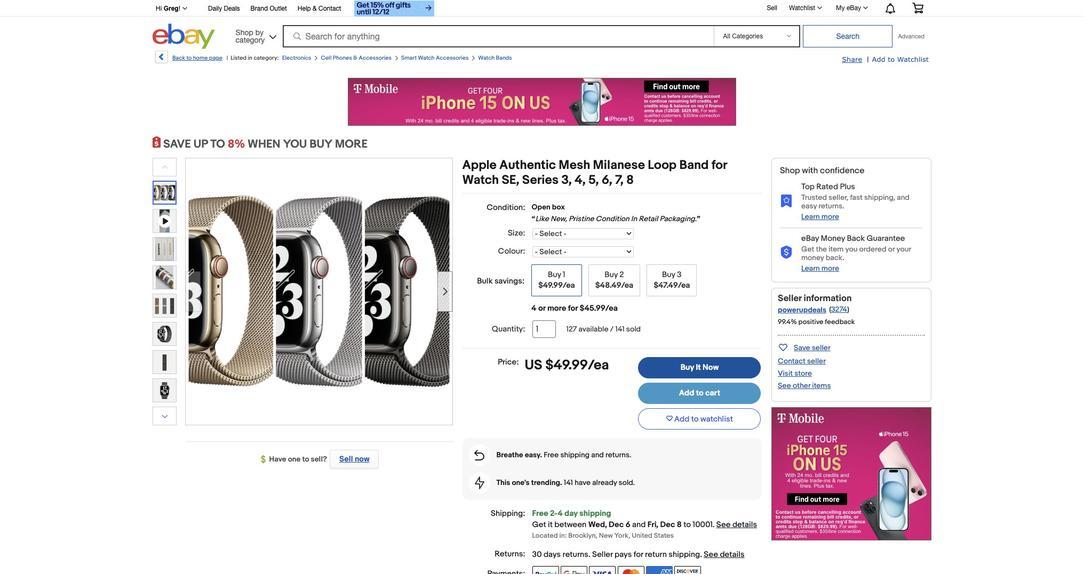Task type: vqa. For each thing, say whether or not it's contained in the screenshot.
money
yes



Task type: locate. For each thing, give the bounding box(es) containing it.
for for 30 days returns . seller pays for return shipping . see details
[[634, 550, 644, 561]]

contact
[[319, 5, 341, 12], [778, 357, 806, 366]]

0 vertical spatial seller
[[812, 344, 831, 353]]

like
[[536, 214, 549, 223]]

sell inside "account" navigation
[[767, 4, 778, 12]]

back left the home
[[172, 54, 185, 61]]

0 vertical spatial shipping
[[561, 451, 590, 460]]

hi greg !
[[156, 5, 180, 12]]

0 horizontal spatial accessories
[[359, 54, 392, 61]]

sell left now
[[339, 455, 353, 465]]

american express image
[[646, 567, 673, 575]]

1 horizontal spatial or
[[889, 245, 895, 254]]

discover image
[[675, 567, 702, 575]]

electronics
[[282, 54, 311, 61]]

and right 6
[[633, 520, 646, 530]]

$49.99/ea down the 127
[[546, 358, 609, 374]]

1 vertical spatial add
[[679, 389, 695, 399]]

picture 1 of 13 image
[[154, 182, 176, 204]]

your
[[897, 245, 912, 254]]

returns. up sold.
[[606, 451, 632, 460]]

and inside free 2-4 day shipping get it between wed, dec 6 and fri, dec 8 to 10001 . see details located in: brooklyn, new york, united states
[[633, 520, 646, 530]]

add inside button
[[675, 415, 690, 425]]

shop by category banner
[[150, 0, 932, 52]]

learn down easy
[[802, 212, 820, 222]]

buy 2 $48.49/ea
[[596, 270, 634, 291]]

2 dec from the left
[[661, 520, 676, 530]]

see right the 10001
[[717, 520, 731, 530]]

0 vertical spatial and
[[897, 193, 910, 202]]

for up the 127
[[568, 304, 578, 314]]

0 vertical spatial see details link
[[717, 520, 757, 530]]

watchlist down advanced link
[[898, 55, 929, 64]]

seller inside contact seller visit store see other items
[[808, 357, 826, 366]]

advertisement region
[[348, 78, 737, 126], [772, 408, 932, 541]]

1 vertical spatial free
[[533, 509, 549, 519]]

visa image
[[589, 567, 616, 575]]

with details__icon image
[[780, 194, 793, 208], [780, 246, 793, 259], [475, 451, 485, 461], [475, 477, 484, 490]]

ebay up the
[[802, 234, 819, 244]]

shipping inside free 2-4 day shipping get it between wed, dec 6 and fri, dec 8 to 10001 . see details located in: brooklyn, new york, united states
[[580, 509, 612, 519]]

0 vertical spatial sell
[[767, 4, 778, 12]]

4 left "day"
[[558, 509, 563, 519]]

details inside free 2-4 day shipping get it between wed, dec 6 and fri, dec 8 to 10001 . see details located in: brooklyn, new york, united states
[[733, 520, 757, 530]]

with details__icon image left easy
[[780, 194, 793, 208]]

1 vertical spatial 141
[[564, 479, 573, 488]]

seller right save
[[812, 344, 831, 353]]

1 vertical spatial seller
[[808, 357, 826, 366]]

0 horizontal spatial 141
[[564, 479, 573, 488]]

sold.
[[619, 479, 635, 488]]

and right shipping,
[[897, 193, 910, 202]]

2 vertical spatial more
[[548, 304, 567, 314]]

0 vertical spatial see
[[778, 382, 792, 391]]

8%
[[228, 138, 245, 152]]

1 vertical spatial shop
[[780, 166, 801, 176]]

"
[[697, 214, 701, 223]]

1 vertical spatial 8
[[677, 520, 682, 530]]

to down advanced link
[[888, 55, 895, 64]]

pays
[[615, 550, 632, 561]]

buy left 1
[[548, 270, 561, 280]]

positive
[[799, 318, 824, 327]]

2 learn from the top
[[802, 264, 820, 273]]

sell link
[[762, 4, 783, 12]]

buy left 2
[[605, 270, 618, 280]]

learn inside ebay money back guarantee get the item you ordered or your money back. learn more
[[802, 264, 820, 273]]

0 vertical spatial contact
[[319, 5, 341, 12]]

8 inside apple authentic mesh milanese loop band for watch se, series 3, 4, 5, 6, 7, 8
[[627, 173, 634, 188]]

to left the 10001
[[684, 520, 691, 530]]

2 vertical spatial for
[[634, 550, 644, 561]]

smart
[[401, 54, 417, 61]]

2 vertical spatial add
[[675, 415, 690, 425]]

0 vertical spatial ebay
[[847, 4, 862, 12]]

0 vertical spatial details
[[733, 520, 757, 530]]

1 horizontal spatial get
[[802, 245, 815, 254]]

see down the 10001
[[704, 550, 719, 561]]

accessories left watch bands "link"
[[436, 54, 469, 61]]

0 horizontal spatial or
[[539, 304, 546, 314]]

now
[[703, 363, 719, 373]]

add to watchlist
[[675, 415, 733, 425]]

1 vertical spatial see
[[717, 520, 731, 530]]

0 vertical spatial 4
[[532, 304, 537, 314]]

seller inside save seller button
[[812, 344, 831, 353]]

free left 2-
[[533, 509, 549, 519]]

141 for have
[[564, 479, 573, 488]]

cell
[[321, 54, 332, 61]]

0 vertical spatial add
[[873, 55, 886, 64]]

size
[[508, 228, 523, 239]]

shipping up have
[[561, 451, 590, 460]]

0 vertical spatial advertisement region
[[348, 78, 737, 126]]

2 horizontal spatial and
[[897, 193, 910, 202]]

deals
[[224, 5, 240, 12]]

back
[[172, 54, 185, 61], [847, 234, 865, 244]]

add left cart
[[679, 389, 695, 399]]

to inside "link"
[[187, 54, 192, 61]]

1 horizontal spatial back
[[847, 234, 865, 244]]

add right share
[[873, 55, 886, 64]]

141 left have
[[564, 479, 573, 488]]

shop for shop with confidence
[[780, 166, 801, 176]]

1 vertical spatial learn more link
[[802, 264, 840, 273]]

to left cart
[[696, 389, 704, 399]]

0 horizontal spatial dec
[[609, 520, 624, 530]]

more down seller,
[[822, 212, 840, 222]]

6,
[[602, 173, 613, 188]]

shop left the with
[[780, 166, 801, 176]]

returns:
[[495, 550, 526, 560]]

visit
[[778, 369, 793, 378]]

1 horizontal spatial sell
[[767, 4, 778, 12]]

0 vertical spatial get
[[802, 245, 815, 254]]

have
[[269, 455, 286, 464]]

1 learn from the top
[[802, 212, 820, 222]]

see details link
[[717, 520, 757, 530], [704, 550, 745, 561]]

& right phones
[[354, 54, 358, 61]]

plus
[[840, 182, 856, 192]]

2
[[620, 270, 624, 280]]

smart watch accessories link
[[401, 54, 469, 61]]

shop left by at the top
[[236, 28, 253, 37]]

visit store link
[[778, 369, 812, 378]]

back up you
[[847, 234, 865, 244]]

1 vertical spatial &
[[354, 54, 358, 61]]

watchlist right sell link
[[789, 4, 816, 12]]

1 horizontal spatial |
[[868, 55, 869, 64]]

1 learn more link from the top
[[802, 212, 840, 222]]

buy inside buy 1 $49.99/ea
[[548, 270, 561, 280]]

0 vertical spatial $49.99/ea
[[539, 281, 575, 291]]

available
[[579, 325, 609, 334]]

0 horizontal spatial .
[[589, 550, 591, 561]]

8 left the 10001
[[677, 520, 682, 530]]

2 accessories from the left
[[436, 54, 469, 61]]

0 horizontal spatial seller
[[593, 550, 613, 561]]

video 1 of 1 image
[[153, 210, 176, 233]]

accessories right phones
[[359, 54, 392, 61]]

free
[[544, 451, 559, 460], [533, 509, 549, 519]]

1 horizontal spatial accessories
[[436, 54, 469, 61]]

for for apple authentic mesh milanese loop band for watch se, series 3, 4, 5, 6, 7, 8
[[712, 158, 727, 173]]

ebay inside "account" navigation
[[847, 4, 862, 12]]

1 vertical spatial returns.
[[606, 451, 632, 460]]

buy left it
[[681, 363, 694, 373]]

for inside apple authentic mesh milanese loop band for watch se, series 3, 4, 5, 6, 7, 8
[[712, 158, 727, 173]]

1 horizontal spatial shop
[[780, 166, 801, 176]]

buy inside buy 2 $48.49/ea
[[605, 270, 618, 280]]

1 vertical spatial get
[[533, 520, 546, 530]]

2 horizontal spatial .
[[713, 520, 715, 530]]

watch left se,
[[463, 173, 499, 188]]

sell left watchlist link
[[767, 4, 778, 12]]

to inside free 2-4 day shipping get it between wed, dec 6 and fri, dec 8 to 10001 . see details located in: brooklyn, new york, united states
[[684, 520, 691, 530]]

to inside share | add to watchlist
[[888, 55, 895, 64]]

bulk savings:
[[477, 277, 525, 287]]

1 horizontal spatial dec
[[661, 520, 676, 530]]

seller down save seller
[[808, 357, 826, 366]]

seller up powerupdeals link
[[778, 294, 802, 304]]

shipping
[[561, 451, 590, 460], [580, 509, 612, 519], [669, 550, 700, 561]]

share button
[[842, 54, 863, 65]]

2 horizontal spatial for
[[712, 158, 727, 173]]

1 vertical spatial more
[[822, 264, 840, 273]]

contact right help
[[319, 5, 341, 12]]

1 horizontal spatial 8
[[677, 520, 682, 530]]

contact seller link
[[778, 357, 826, 366]]

0 vertical spatial watchlist
[[789, 4, 816, 12]]

get inside ebay money back guarantee get the item you ordered or your money back. learn more
[[802, 245, 815, 254]]

1 vertical spatial learn
[[802, 264, 820, 273]]

"
[[532, 214, 536, 223]]

new
[[599, 532, 613, 541]]

10001
[[693, 520, 713, 530]]

4 up quantity: text field
[[532, 304, 537, 314]]

to right one
[[302, 455, 309, 464]]

0 vertical spatial seller
[[778, 294, 802, 304]]

shop inside 'shop by category'
[[236, 28, 253, 37]]

0 horizontal spatial |
[[227, 54, 228, 61]]

add down add to cart link
[[675, 415, 690, 425]]

learn more link down easy
[[802, 212, 840, 222]]

0 vertical spatial learn more link
[[802, 212, 840, 222]]

0 vertical spatial learn
[[802, 212, 820, 222]]

seller up visa image
[[593, 550, 613, 561]]

buy inside buy 3 $47.49/ea
[[662, 270, 676, 280]]

and inside top rated plus trusted seller, fast shipping, and easy returns. learn more
[[897, 193, 910, 202]]

0 horizontal spatial &
[[313, 5, 317, 12]]

free 2-4 day shipping get it between wed, dec 6 and fri, dec 8 to 10001 . see details located in: brooklyn, new york, united states
[[533, 509, 757, 541]]

shipping up wed,
[[580, 509, 612, 519]]

None submit
[[804, 25, 893, 48]]

mesh
[[559, 158, 591, 173]]

1 horizontal spatial returns.
[[819, 202, 845, 211]]

daily
[[208, 5, 222, 12]]

1 vertical spatial contact
[[778, 357, 806, 366]]

it
[[548, 520, 553, 530]]

packaging.
[[660, 214, 697, 223]]

to left watchlist
[[692, 415, 699, 425]]

see details link down the 10001
[[704, 550, 745, 561]]

free right easy.
[[544, 451, 559, 460]]

item
[[829, 245, 844, 254]]

0 vertical spatial or
[[889, 245, 895, 254]]

1 vertical spatial watchlist
[[898, 55, 929, 64]]

see down 'visit'
[[778, 382, 792, 391]]

1 horizontal spatial seller
[[778, 294, 802, 304]]

0 vertical spatial returns.
[[819, 202, 845, 211]]

8 inside free 2-4 day shipping get it between wed, dec 6 and fri, dec 8 to 10001 . see details located in: brooklyn, new york, united states
[[677, 520, 682, 530]]

the
[[816, 245, 827, 254]]

watchlist inside "account" navigation
[[789, 4, 816, 12]]

with details__icon image left this
[[475, 477, 484, 490]]

0 horizontal spatial 8
[[627, 173, 634, 188]]

shop by category
[[236, 28, 265, 44]]

picture 3 of 13 image
[[153, 266, 176, 289]]

with details__icon image left "breathe"
[[475, 451, 485, 461]]

learn more link for rated
[[802, 212, 840, 222]]

Search for anything text field
[[284, 26, 712, 46]]

picture 4 of 13 image
[[153, 295, 176, 318]]

1 dec from the left
[[609, 520, 624, 530]]

daily deals link
[[208, 3, 240, 15]]

see details link right the 10001
[[717, 520, 757, 530]]

when
[[248, 138, 281, 152]]

141 right /
[[616, 325, 625, 334]]

1 vertical spatial sell
[[339, 455, 353, 465]]

to left the home
[[187, 54, 192, 61]]

1 horizontal spatial for
[[634, 550, 644, 561]]

dec up states
[[661, 520, 676, 530]]

shipping up discover image
[[669, 550, 700, 561]]

states
[[654, 532, 674, 541]]

ebay right my
[[847, 4, 862, 12]]

0 horizontal spatial 4
[[532, 304, 537, 314]]

2 vertical spatial and
[[633, 520, 646, 530]]

2 learn more link from the top
[[802, 264, 840, 273]]

0 vertical spatial for
[[712, 158, 727, 173]]

buy left 3
[[662, 270, 676, 280]]

and up already
[[592, 451, 604, 460]]

or down guarantee
[[889, 245, 895, 254]]

dollar sign image
[[261, 456, 269, 465]]

contact up the visit store link
[[778, 357, 806, 366]]

watchlist
[[701, 415, 733, 425]]

contact seller visit store see other items
[[778, 357, 831, 391]]

watchlist link
[[784, 2, 827, 14]]

1 horizontal spatial watchlist
[[898, 55, 929, 64]]

learn more link down the money
[[802, 264, 840, 273]]

learn down the money
[[802, 264, 820, 273]]

wed,
[[589, 520, 607, 530]]

1 horizontal spatial ebay
[[847, 4, 862, 12]]

/
[[610, 325, 614, 334]]

1 vertical spatial 4
[[558, 509, 563, 519]]

have
[[575, 479, 591, 488]]

for right pays
[[634, 550, 644, 561]]

0 horizontal spatial advertisement region
[[348, 78, 737, 126]]

0 vertical spatial more
[[822, 212, 840, 222]]

0 horizontal spatial contact
[[319, 5, 341, 12]]

0 horizontal spatial and
[[592, 451, 604, 460]]

se,
[[502, 173, 520, 188]]

| right share button
[[868, 55, 869, 64]]

& right help
[[313, 5, 317, 12]]

5,
[[589, 173, 599, 188]]

0 vertical spatial back
[[172, 54, 185, 61]]

buy for buy 2
[[605, 270, 618, 280]]

3274 link
[[832, 305, 848, 314]]

1 vertical spatial shipping
[[580, 509, 612, 519]]

0 horizontal spatial for
[[568, 304, 578, 314]]

0 horizontal spatial get
[[533, 520, 546, 530]]

1 vertical spatial or
[[539, 304, 546, 314]]

1 horizontal spatial contact
[[778, 357, 806, 366]]

with details__icon image for breathe easy.
[[475, 451, 485, 461]]

1 vertical spatial details
[[720, 550, 745, 561]]

1 horizontal spatial 4
[[558, 509, 563, 519]]

united
[[632, 532, 653, 541]]

1 vertical spatial back
[[847, 234, 865, 244]]

shop with confidence
[[780, 166, 865, 176]]

for right band
[[712, 158, 727, 173]]

returns. down rated
[[819, 202, 845, 211]]

127
[[567, 325, 577, 334]]

add inside share | add to watchlist
[[873, 55, 886, 64]]

my
[[837, 4, 845, 12]]

get left "it"
[[533, 520, 546, 530]]

0 vertical spatial &
[[313, 5, 317, 12]]

seller
[[812, 344, 831, 353], [808, 357, 826, 366]]

1 vertical spatial advertisement region
[[772, 408, 932, 541]]

learn more link for money
[[802, 264, 840, 273]]

back to home page
[[172, 54, 223, 61]]

money
[[802, 254, 825, 263]]

watch left bands
[[478, 54, 495, 61]]

add to watchlist button
[[639, 409, 761, 430]]

shop
[[236, 28, 253, 37], [780, 166, 801, 176]]

top rated plus trusted seller, fast shipping, and easy returns. learn more
[[802, 182, 910, 222]]

Quantity: text field
[[533, 321, 556, 338]]

watch inside apple authentic mesh milanese loop band for watch se, series 3, 4, 5, 6, 7, 8
[[463, 173, 499, 188]]

now
[[355, 455, 370, 465]]

8 right 7,
[[627, 173, 634, 188]]

buy 1 $49.99/ea
[[539, 270, 575, 291]]

seller for save
[[812, 344, 831, 353]]

1 vertical spatial ebay
[[802, 234, 819, 244]]

dec left 6
[[609, 520, 624, 530]]

learn inside top rated plus trusted seller, fast shipping, and easy returns. learn more
[[802, 212, 820, 222]]

0 vertical spatial 141
[[616, 325, 625, 334]]

sell for sell now
[[339, 455, 353, 465]]

more up quantity: text field
[[548, 304, 567, 314]]

0 horizontal spatial watchlist
[[789, 4, 816, 12]]

$49.99/ea down 1
[[539, 281, 575, 291]]

you
[[283, 138, 307, 152]]

to
[[210, 138, 225, 152]]

more down 'back.'
[[822, 264, 840, 273]]

or up quantity: text field
[[539, 304, 546, 314]]

in
[[248, 54, 252, 61]]

phones
[[333, 54, 352, 61]]

condition:
[[487, 203, 526, 213]]

greg
[[164, 5, 179, 12]]

0 horizontal spatial back
[[172, 54, 185, 61]]

watchlist
[[789, 4, 816, 12], [898, 55, 929, 64]]

buy it now link
[[639, 358, 761, 379]]

$45.99/ea
[[580, 304, 618, 314]]

1 horizontal spatial 141
[[616, 325, 625, 334]]

1 vertical spatial seller
[[593, 550, 613, 561]]

more inside us $49.99/ea "main content"
[[548, 304, 567, 314]]

none submit inside shop by category banner
[[804, 25, 893, 48]]

get left the
[[802, 245, 815, 254]]

99.4%
[[778, 318, 797, 327]]

0 horizontal spatial shop
[[236, 28, 253, 37]]

outlet
[[270, 5, 287, 12]]

with details__icon image left the money
[[780, 246, 793, 259]]

1 horizontal spatial .
[[700, 550, 702, 561]]

| left listed
[[227, 54, 228, 61]]



Task type: describe. For each thing, give the bounding box(es) containing it.
retail
[[639, 214, 658, 223]]

back.
[[826, 254, 845, 263]]

buy
[[310, 138, 333, 152]]

easy
[[802, 202, 817, 211]]

watch right smart
[[418, 54, 435, 61]]

shop by category button
[[231, 24, 279, 47]]

paypal image
[[533, 567, 559, 575]]

add to cart
[[679, 389, 721, 399]]

apple authentic mesh milanese loop band for watch se, series 3, 4, 5, 6, 7, 8
[[463, 158, 727, 188]]

save
[[794, 344, 811, 353]]

us $49.99/ea main content
[[463, 158, 762, 575]]

see other items link
[[778, 382, 831, 391]]

4 or more for $45.99/ea
[[532, 304, 618, 314]]

breathe easy. free shipping and returns.
[[497, 451, 632, 460]]

picture 7 of 13 image
[[153, 380, 176, 402]]

help
[[298, 5, 311, 12]]

0 vertical spatial free
[[544, 451, 559, 460]]

account navigation
[[150, 0, 932, 18]]

back inside ebay money back guarantee get the item you ordered or your money back. learn more
[[847, 234, 865, 244]]

electronics link
[[282, 54, 311, 61]]

to inside button
[[692, 415, 699, 425]]

smart watch accessories
[[401, 54, 469, 61]]

free inside free 2-4 day shipping get it between wed, dec 6 and fri, dec 8 to 10001 . see details located in: brooklyn, new york, united states
[[533, 509, 549, 519]]

sell now
[[339, 455, 370, 465]]

141 for sold
[[616, 325, 625, 334]]

more inside top rated plus trusted seller, fast shipping, and easy returns. learn more
[[822, 212, 840, 222]]

ebay inside ebay money back guarantee get the item you ordered or your money back. learn more
[[802, 234, 819, 244]]

information
[[804, 294, 852, 304]]

hi
[[156, 5, 162, 12]]

contact inside contact seller visit store see other items
[[778, 357, 806, 366]]

. inside free 2-4 day shipping get it between wed, dec 6 and fri, dec 8 to 10001 . see details located in: brooklyn, new york, united states
[[713, 520, 715, 530]]

brand
[[251, 5, 268, 12]]

add for add to cart
[[679, 389, 695, 399]]

up
[[194, 138, 208, 152]]

page
[[209, 54, 223, 61]]

one
[[288, 455, 301, 464]]

quantity:
[[492, 325, 526, 335]]

fast
[[851, 193, 863, 202]]

see inside free 2-4 day shipping get it between wed, dec 6 and fri, dec 8 to 10001 . see details located in: brooklyn, new york, united states
[[717, 520, 731, 530]]

located
[[533, 532, 558, 541]]

back inside "link"
[[172, 54, 185, 61]]

share
[[842, 55, 863, 64]]

loop
[[648, 158, 677, 173]]

one's
[[512, 479, 530, 488]]

1 vertical spatial see details link
[[704, 550, 745, 561]]

seller inside us $49.99/ea "main content"
[[593, 550, 613, 561]]

fri,
[[648, 520, 659, 530]]

1 accessories from the left
[[359, 54, 392, 61]]

sell now link
[[327, 451, 379, 469]]

returns
[[563, 550, 589, 561]]

rated
[[817, 182, 839, 192]]

sell?
[[311, 455, 327, 464]]

money
[[821, 234, 846, 244]]

see inside contact seller visit store see other items
[[778, 382, 792, 391]]

2 vertical spatial see
[[704, 550, 719, 561]]

1 vertical spatial $49.99/ea
[[546, 358, 609, 374]]

returns. inside top rated plus trusted seller, fast shipping, and easy returns. learn more
[[819, 202, 845, 211]]

confidence
[[820, 166, 865, 176]]

between
[[555, 520, 587, 530]]

add to cart link
[[639, 383, 761, 405]]

apple authentic mesh milanese loop band for watch se, series 3, 4, 5, 6, 7, 8 - picture 1 of 13 image
[[186, 157, 453, 424]]

band
[[680, 158, 709, 173]]

buy 3 $47.49/ea
[[654, 270, 690, 291]]

with details__icon image for this one's trending.
[[475, 477, 484, 490]]

picture 6 of 13 image
[[153, 351, 176, 374]]

2 vertical spatial shipping
[[669, 550, 700, 561]]

1 vertical spatial and
[[592, 451, 604, 460]]

1 horizontal spatial &
[[354, 54, 358, 61]]

google pay image
[[561, 567, 588, 575]]

more
[[335, 138, 368, 152]]

4 inside free 2-4 day shipping get it between wed, dec 6 and fri, dec 8 to 10001 . see details located in: brooklyn, new york, united states
[[558, 509, 563, 519]]

1 horizontal spatial advertisement region
[[772, 408, 932, 541]]

& inside "account" navigation
[[313, 5, 317, 12]]

authentic
[[500, 158, 556, 173]]

master card image
[[618, 567, 645, 575]]

pristine
[[569, 214, 594, 223]]

save
[[163, 138, 191, 152]]

or inside ebay money back guarantee get the item you ordered or your money back. learn more
[[889, 245, 895, 254]]

advanced link
[[893, 26, 930, 47]]

condition
[[596, 214, 630, 223]]

4,
[[575, 173, 586, 188]]

category
[[236, 35, 265, 44]]

buy inside 'buy it now' link
[[681, 363, 694, 373]]

1 vertical spatial for
[[568, 304, 578, 314]]

open box " like new, pristine condition in retail packaging. "
[[532, 203, 701, 223]]

add to watchlist link
[[873, 54, 929, 65]]

get inside free 2-4 day shipping get it between wed, dec 6 and fri, dec 8 to 10001 . see details located in: brooklyn, new york, united states
[[533, 520, 546, 530]]

seller for contact
[[808, 357, 826, 366]]

more inside ebay money back guarantee get the item you ordered or your money back. learn more
[[822, 264, 840, 273]]

buy it now
[[681, 363, 719, 373]]

series
[[522, 173, 559, 188]]

get an extra 15% off image
[[354, 1, 434, 17]]

store
[[795, 369, 812, 378]]

help & contact
[[298, 5, 341, 12]]

or inside us $49.99/ea "main content"
[[539, 304, 546, 314]]

with details__icon image for top rated plus
[[780, 194, 793, 208]]

price:
[[498, 358, 519, 368]]

seller,
[[829, 193, 849, 202]]

sell for sell
[[767, 4, 778, 12]]

brooklyn,
[[569, 532, 598, 541]]

6
[[626, 520, 631, 530]]

ebay money back guarantee get the item you ordered or your money back. learn more
[[802, 234, 912, 273]]

open
[[532, 203, 551, 212]]

shop for shop by category
[[236, 28, 253, 37]]

add for add to watchlist
[[675, 415, 690, 425]]

picture 5 of 13 image
[[153, 323, 176, 346]]

us
[[525, 358, 543, 374]]

cell phones & accessories
[[321, 54, 392, 61]]

bulk
[[477, 277, 493, 287]]

with details__icon image for ebay money back guarantee
[[780, 246, 793, 259]]

with
[[802, 166, 818, 176]]

your shopping cart image
[[912, 3, 925, 13]]

shipping,
[[865, 193, 896, 202]]

new,
[[551, 214, 567, 223]]

buy for buy 3
[[662, 270, 676, 280]]

us $49.99/ea
[[525, 358, 609, 374]]

buy for buy 1
[[548, 270, 561, 280]]

seller inside seller information powerupdeals ( 3274 ) 99.4% positive feedback
[[778, 294, 802, 304]]

already
[[593, 479, 617, 488]]

picture 2 of 13 image
[[153, 238, 176, 261]]

feedback
[[825, 318, 855, 327]]

colour
[[498, 247, 523, 257]]

watchlist inside share | add to watchlist
[[898, 55, 929, 64]]

cell phones & accessories link
[[321, 54, 392, 61]]

contact inside "account" navigation
[[319, 5, 341, 12]]

30
[[533, 550, 542, 561]]

guarantee
[[867, 234, 906, 244]]

watch bands link
[[478, 54, 512, 61]]

by
[[256, 28, 264, 37]]

top
[[802, 182, 815, 192]]

brand outlet link
[[251, 3, 287, 15]]

returns. inside us $49.99/ea "main content"
[[606, 451, 632, 460]]



